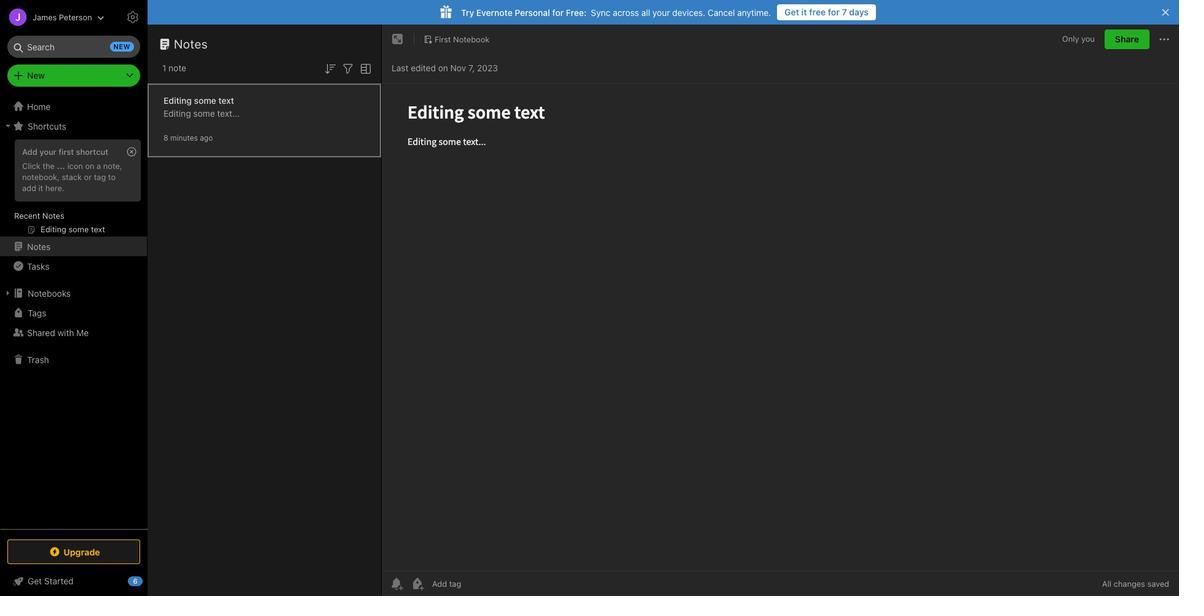 Task type: describe. For each thing, give the bounding box(es) containing it.
settings image
[[125, 10, 140, 25]]

...
[[57, 161, 65, 171]]

add a reminder image
[[389, 577, 404, 592]]

1
[[162, 63, 166, 73]]

Search text field
[[16, 36, 132, 58]]

note window element
[[382, 25, 1180, 597]]

minutes
[[170, 133, 198, 142]]

ago
[[200, 133, 213, 142]]

devices.
[[673, 7, 706, 18]]

notes inside group
[[42, 211, 64, 221]]

add filters image
[[341, 61, 356, 76]]

peterson
[[59, 12, 92, 22]]

recent notes
[[14, 211, 64, 221]]

1 note
[[162, 63, 186, 73]]

group containing add your first shortcut
[[0, 136, 147, 242]]

tags button
[[0, 303, 147, 323]]

shortcuts
[[28, 121, 66, 131]]

all
[[1103, 579, 1112, 589]]

7
[[842, 7, 847, 17]]

get it free for 7 days button
[[778, 4, 877, 20]]

get started
[[28, 576, 74, 587]]

cancel
[[708, 7, 735, 18]]

all changes saved
[[1103, 579, 1170, 589]]

james
[[33, 12, 57, 22]]

6
[[133, 578, 138, 586]]

new search field
[[16, 36, 134, 58]]

evernote
[[477, 7, 513, 18]]

here.
[[45, 183, 64, 193]]

notebook
[[453, 34, 490, 44]]

editing for editing some text
[[164, 95, 192, 105]]

you
[[1082, 34, 1095, 44]]

tags
[[28, 308, 46, 318]]

tasks button
[[0, 257, 147, 276]]

notebook,
[[22, 172, 60, 182]]

editing some text...
[[164, 108, 240, 118]]

saved
[[1148, 579, 1170, 589]]

anytime.
[[738, 7, 771, 18]]

for for free:
[[553, 7, 564, 18]]

shortcuts button
[[0, 116, 147, 136]]

home link
[[0, 97, 148, 116]]

a
[[97, 161, 101, 171]]

shared with me
[[27, 328, 89, 338]]

shared
[[27, 328, 55, 338]]

trash
[[27, 355, 49, 365]]

me
[[76, 328, 89, 338]]

2023
[[477, 62, 498, 73]]

it inside icon on a note, notebook, stack or tag to add it here.
[[38, 183, 43, 193]]

new
[[114, 42, 130, 50]]

upgrade button
[[7, 540, 140, 565]]

sync
[[591, 7, 611, 18]]

free
[[810, 7, 826, 17]]

your inside group
[[40, 147, 56, 157]]

started
[[44, 576, 74, 587]]

for for 7
[[828, 7, 840, 17]]

text...
[[217, 108, 240, 118]]

upgrade
[[64, 547, 100, 558]]

get it free for 7 days
[[785, 7, 869, 17]]

note
[[169, 63, 186, 73]]

get for get started
[[28, 576, 42, 587]]

tag
[[94, 172, 106, 182]]

notebooks link
[[0, 284, 147, 303]]

click to collapse image
[[143, 574, 152, 589]]

new
[[27, 70, 45, 81]]

only you
[[1063, 34, 1095, 44]]

editing some text
[[164, 95, 234, 105]]

days
[[850, 7, 869, 17]]

editing for editing some text...
[[164, 108, 191, 118]]

personal
[[515, 7, 550, 18]]

expand notebooks image
[[3, 288, 13, 298]]

stack
[[62, 172, 82, 182]]

across
[[613, 7, 639, 18]]

the
[[43, 161, 55, 171]]

click the ...
[[22, 161, 65, 171]]



Task type: locate. For each thing, give the bounding box(es) containing it.
or
[[84, 172, 92, 182]]

it down notebook,
[[38, 183, 43, 193]]

2 editing from the top
[[164, 108, 191, 118]]

note,
[[103, 161, 122, 171]]

Sort options field
[[323, 60, 338, 76]]

Add filters field
[[341, 60, 356, 76]]

Account field
[[0, 5, 104, 30]]

1 vertical spatial your
[[40, 147, 56, 157]]

8 minutes ago
[[164, 133, 213, 142]]

0 horizontal spatial get
[[28, 576, 42, 587]]

0 vertical spatial notes
[[174, 37, 208, 51]]

first notebook button
[[420, 31, 494, 48]]

add tag image
[[410, 577, 425, 592]]

1 vertical spatial it
[[38, 183, 43, 193]]

text
[[219, 95, 234, 105]]

for left 7
[[828, 7, 840, 17]]

more actions image
[[1158, 32, 1172, 47]]

1 vertical spatial get
[[28, 576, 42, 587]]

some
[[194, 95, 216, 105], [193, 108, 215, 118]]

click
[[22, 161, 40, 171]]

More actions field
[[1158, 30, 1172, 49]]

it
[[802, 7, 807, 17], [38, 183, 43, 193]]

1 horizontal spatial your
[[653, 7, 670, 18]]

it left free
[[802, 7, 807, 17]]

1 horizontal spatial for
[[828, 7, 840, 17]]

some for text
[[194, 95, 216, 105]]

editing down 'editing some text'
[[164, 108, 191, 118]]

notes
[[174, 37, 208, 51], [42, 211, 64, 221], [27, 241, 51, 252]]

0 vertical spatial editing
[[164, 95, 192, 105]]

1 horizontal spatial get
[[785, 7, 800, 17]]

some for text...
[[193, 108, 215, 118]]

add your first shortcut
[[22, 147, 108, 157]]

try
[[461, 7, 474, 18]]

icon on a note, notebook, stack or tag to add it here.
[[22, 161, 122, 193]]

notes up note
[[174, 37, 208, 51]]

get inside help and learning task checklist field
[[28, 576, 42, 587]]

on left 'nov'
[[438, 62, 448, 73]]

recent
[[14, 211, 40, 221]]

get inside button
[[785, 7, 800, 17]]

new button
[[7, 65, 140, 87]]

some up editing some text...
[[194, 95, 216, 105]]

first
[[435, 34, 451, 44]]

2 for from the left
[[553, 7, 564, 18]]

0 vertical spatial on
[[438, 62, 448, 73]]

0 vertical spatial it
[[802, 7, 807, 17]]

for
[[828, 7, 840, 17], [553, 7, 564, 18]]

icon
[[67, 161, 83, 171]]

notes right recent at the left top of page
[[42, 211, 64, 221]]

changes
[[1114, 579, 1146, 589]]

last
[[392, 62, 409, 73]]

all
[[642, 7, 651, 18]]

for left free:
[[553, 7, 564, 18]]

your right all
[[653, 7, 670, 18]]

0 vertical spatial some
[[194, 95, 216, 105]]

tasks
[[27, 261, 49, 272]]

0 vertical spatial your
[[653, 7, 670, 18]]

first notebook
[[435, 34, 490, 44]]

tree
[[0, 97, 148, 529]]

1 vertical spatial on
[[85, 161, 94, 171]]

to
[[108, 172, 116, 182]]

Help and Learning task checklist field
[[0, 572, 148, 592]]

Add tag field
[[431, 579, 523, 590]]

add
[[22, 183, 36, 193]]

free:
[[566, 7, 587, 18]]

on
[[438, 62, 448, 73], [85, 161, 94, 171]]

share button
[[1105, 30, 1150, 49]]

View options field
[[356, 60, 373, 76]]

1 vertical spatial some
[[193, 108, 215, 118]]

0 horizontal spatial for
[[553, 7, 564, 18]]

last edited on nov 7, 2023
[[392, 62, 498, 73]]

shortcut
[[76, 147, 108, 157]]

only
[[1063, 34, 1080, 44]]

0 horizontal spatial it
[[38, 183, 43, 193]]

get left started
[[28, 576, 42, 587]]

with
[[58, 328, 74, 338]]

nov
[[451, 62, 466, 73]]

for inside button
[[828, 7, 840, 17]]

8
[[164, 133, 168, 142]]

group
[[0, 136, 147, 242]]

trash link
[[0, 350, 147, 370]]

add
[[22, 147, 37, 157]]

1 editing from the top
[[164, 95, 192, 105]]

get left free
[[785, 7, 800, 17]]

1 vertical spatial notes
[[42, 211, 64, 221]]

1 horizontal spatial it
[[802, 7, 807, 17]]

notes link
[[0, 237, 147, 257]]

edited
[[411, 62, 436, 73]]

notebooks
[[28, 288, 71, 299]]

0 horizontal spatial on
[[85, 161, 94, 171]]

2 vertical spatial notes
[[27, 241, 51, 252]]

your up the
[[40, 147, 56, 157]]

expand note image
[[391, 32, 405, 47]]

Note Editor text field
[[382, 84, 1180, 571]]

on left a
[[85, 161, 94, 171]]

1 vertical spatial editing
[[164, 108, 191, 118]]

tree containing home
[[0, 97, 148, 529]]

1 horizontal spatial on
[[438, 62, 448, 73]]

editing
[[164, 95, 192, 105], [164, 108, 191, 118]]

editing up editing some text...
[[164, 95, 192, 105]]

1 for from the left
[[828, 7, 840, 17]]

0 vertical spatial get
[[785, 7, 800, 17]]

notes up tasks
[[27, 241, 51, 252]]

get
[[785, 7, 800, 17], [28, 576, 42, 587]]

james peterson
[[33, 12, 92, 22]]

it inside button
[[802, 7, 807, 17]]

0 horizontal spatial your
[[40, 147, 56, 157]]

first
[[59, 147, 74, 157]]

share
[[1116, 34, 1140, 44]]

shared with me link
[[0, 323, 147, 343]]

get for get it free for 7 days
[[785, 7, 800, 17]]

7,
[[469, 62, 475, 73]]

some down 'editing some text'
[[193, 108, 215, 118]]

on inside note window element
[[438, 62, 448, 73]]

on inside icon on a note, notebook, stack or tag to add it here.
[[85, 161, 94, 171]]

home
[[27, 101, 51, 112]]

try evernote personal for free: sync across all your devices. cancel anytime.
[[461, 7, 771, 18]]



Task type: vqa. For each thing, say whether or not it's contained in the screenshot.
Easily
no



